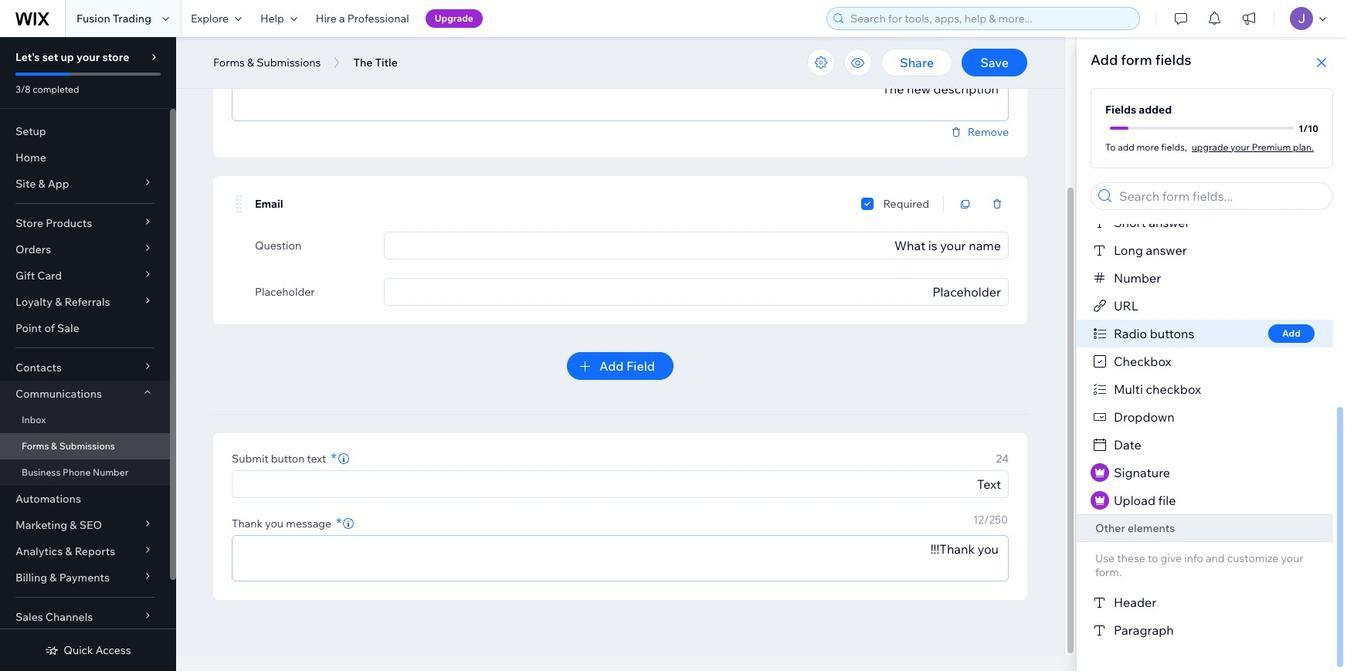 Task type: vqa. For each thing, say whether or not it's contained in the screenshot.
"Bookings Learn how clients are booking and attending your services."
no



Task type: describe. For each thing, give the bounding box(es) containing it.
10
[[1308, 122, 1319, 134]]

dropdown
[[1114, 409, 1175, 425]]

quick access button
[[45, 644, 131, 657]]

add button
[[1269, 324, 1315, 343]]

products
[[46, 216, 92, 230]]

add
[[1118, 141, 1135, 153]]

* for thank you message *
[[336, 515, 342, 532]]

the title
[[353, 56, 398, 70]]

1
[[1299, 122, 1304, 134]]

you
[[265, 517, 284, 531]]

save button
[[962, 49, 1028, 76]]

24
[[996, 452, 1009, 466]]

form
[[1121, 51, 1153, 69]]

sidebar element
[[0, 37, 176, 671]]

& for marketing & seo dropdown button
[[70, 518, 77, 532]]

marketing & seo button
[[0, 512, 170, 539]]

other elements
[[1096, 522, 1175, 535]]

& for analytics & reports dropdown button on the left bottom of page
[[65, 545, 72, 559]]

upgrade button
[[425, 9, 483, 28]]

radio
[[1114, 326, 1147, 341]]

let's
[[15, 50, 40, 64]]

fields
[[1106, 103, 1137, 117]]

gift card
[[15, 269, 62, 283]]

Add a short description... text field
[[233, 76, 1008, 121]]

forms & submissions for forms & submissions button in the top of the page
[[213, 56, 321, 70]]

add field
[[600, 358, 655, 374]]

19
[[966, 53, 977, 66]]

* for submit button text *
[[331, 450, 337, 467]]

fusion trading
[[76, 12, 151, 25]]

contacts button
[[0, 355, 170, 381]]

fields,
[[1162, 141, 1187, 153]]

upgrade
[[435, 12, 474, 24]]

19 / 1000
[[966, 53, 1008, 66]]

hire
[[316, 12, 337, 25]]

and
[[1206, 552, 1225, 566]]

analytics & reports
[[15, 545, 115, 559]]

/ for 12
[[984, 513, 989, 527]]

up
[[61, 50, 74, 64]]

billing & payments button
[[0, 565, 170, 591]]

& for forms & submissions button in the top of the page
[[247, 56, 254, 70]]

multi
[[1114, 382, 1143, 397]]

customize
[[1227, 552, 1279, 566]]

250
[[989, 513, 1008, 527]]

upload file
[[1114, 493, 1176, 508]]

seo
[[79, 518, 102, 532]]

remove
[[968, 125, 1009, 139]]

Search for tools, apps, help & more... field
[[846, 8, 1135, 29]]

access
[[96, 644, 131, 657]]

inbox link
[[0, 407, 170, 433]]

multi checkbox
[[1114, 382, 1201, 397]]

referrals
[[65, 295, 110, 309]]

reports
[[75, 545, 115, 559]]

site
[[15, 177, 36, 191]]

contacts
[[15, 361, 62, 375]]

url
[[1114, 298, 1139, 314]]

signature
[[1114, 465, 1171, 481]]

give
[[1161, 552, 1182, 566]]

help button
[[251, 0, 307, 37]]

1000
[[982, 53, 1008, 66]]

forms & submissions for forms & submissions link at the bottom left of page
[[22, 440, 115, 452]]

thank you message *
[[232, 515, 342, 532]]

share
[[900, 55, 934, 70]]

store
[[15, 216, 43, 230]]

store products button
[[0, 210, 170, 236]]

completed
[[33, 83, 79, 95]]

file
[[1159, 493, 1176, 508]]

app
[[48, 177, 69, 191]]

form description
[[232, 56, 318, 70]]

loyalty
[[15, 295, 53, 309]]

channels
[[45, 610, 93, 624]]

phone
[[63, 467, 91, 478]]

answer for short answer
[[1149, 215, 1190, 230]]

Type your question here... field
[[389, 233, 1004, 259]]

business phone number
[[22, 467, 128, 478]]

description
[[261, 56, 318, 70]]

& for forms & submissions link at the bottom left of page
[[51, 440, 57, 452]]

fields added
[[1106, 103, 1172, 117]]

3/8 completed
[[15, 83, 79, 95]]

inbox
[[22, 414, 46, 426]]

forms for forms & submissions button in the top of the page
[[213, 56, 245, 70]]

more
[[1137, 141, 1159, 153]]

e.g., Thanks for submitting! text field
[[233, 536, 1008, 581]]

3/8
[[15, 83, 31, 95]]

elements
[[1128, 522, 1175, 535]]

upload
[[1114, 493, 1156, 508]]

store products
[[15, 216, 92, 230]]

card
[[37, 269, 62, 283]]

plan.
[[1293, 141, 1314, 153]]

long answer
[[1114, 243, 1187, 258]]

gift card button
[[0, 263, 170, 289]]

setup link
[[0, 118, 170, 144]]

these
[[1117, 552, 1146, 566]]

number inside business phone number 'link'
[[93, 467, 128, 478]]



Task type: locate. For each thing, give the bounding box(es) containing it.
header
[[1114, 595, 1157, 610]]

answer
[[1149, 215, 1190, 230], [1146, 243, 1187, 258]]

& for billing & payments dropdown button
[[50, 571, 57, 585]]

loyalty & referrals button
[[0, 289, 170, 315]]

hire a professional link
[[307, 0, 418, 37]]

orders
[[15, 243, 51, 257]]

forms for forms & submissions link at the bottom left of page
[[22, 440, 49, 452]]

1 horizontal spatial add
[[1091, 51, 1118, 69]]

business phone number link
[[0, 460, 170, 486]]

Search form fields... field
[[1115, 183, 1328, 209]]

add for add form fields
[[1091, 51, 1118, 69]]

0 vertical spatial answer
[[1149, 215, 1190, 230]]

forms inside button
[[213, 56, 245, 70]]

sales channels
[[15, 610, 93, 624]]

paragraph
[[1114, 623, 1174, 638]]

1 vertical spatial /
[[1304, 122, 1308, 134]]

info
[[1185, 552, 1204, 566]]

0 horizontal spatial forms & submissions
[[22, 440, 115, 452]]

* right text
[[331, 450, 337, 467]]

point
[[15, 321, 42, 335]]

0 horizontal spatial number
[[93, 467, 128, 478]]

save
[[981, 55, 1009, 70]]

quick
[[64, 644, 93, 657]]

& right site
[[38, 177, 45, 191]]

forms down explore at the left top
[[213, 56, 245, 70]]

fields
[[1156, 51, 1192, 69]]

None checkbox
[[862, 195, 874, 213]]

forms down inbox on the left bottom
[[22, 440, 49, 452]]

question
[[255, 239, 301, 253]]

& up business
[[51, 440, 57, 452]]

forms & submissions
[[213, 56, 321, 70], [22, 440, 115, 452]]

forms & submissions down help
[[213, 56, 321, 70]]

text
[[307, 452, 326, 466]]

Add placeholder text… field
[[389, 279, 1004, 305]]

forms & submissions up "business phone number"
[[22, 440, 115, 452]]

1 horizontal spatial number
[[1114, 270, 1161, 286]]

submit
[[232, 452, 269, 466]]

your inside the sidebar element
[[76, 50, 100, 64]]

upgrade
[[1192, 141, 1229, 153]]

business
[[22, 467, 61, 478]]

buttons
[[1150, 326, 1195, 341]]

1 vertical spatial your
[[1231, 141, 1250, 153]]

1 vertical spatial submissions
[[59, 440, 115, 452]]

* right message
[[336, 515, 342, 532]]

0 vertical spatial forms
[[213, 56, 245, 70]]

2 horizontal spatial add
[[1283, 328, 1301, 339]]

orders button
[[0, 236, 170, 263]]

add for add
[[1283, 328, 1301, 339]]

& right loyalty on the left
[[55, 295, 62, 309]]

2 horizontal spatial /
[[1304, 122, 1308, 134]]

store
[[102, 50, 129, 64]]

/ for 1
[[1304, 122, 1308, 134]]

submissions inside the sidebar element
[[59, 440, 115, 452]]

submissions inside button
[[257, 56, 321, 70]]

& inside dropdown button
[[65, 545, 72, 559]]

let's set up your store
[[15, 50, 129, 64]]

automations link
[[0, 486, 170, 512]]

your right 'up'
[[76, 50, 100, 64]]

setup
[[15, 124, 46, 138]]

to
[[1106, 141, 1116, 153]]

professional
[[348, 12, 409, 25]]

field
[[627, 358, 655, 374]]

submit button text *
[[232, 450, 337, 467]]

0 vertical spatial forms & submissions
[[213, 56, 321, 70]]

thank
[[232, 517, 263, 531]]

gift
[[15, 269, 35, 283]]

button
[[271, 452, 305, 466]]

forms & submissions link
[[0, 433, 170, 460]]

payments
[[59, 571, 110, 585]]

answer up long answer
[[1149, 215, 1190, 230]]

0 vertical spatial number
[[1114, 270, 1161, 286]]

radio buttons
[[1114, 326, 1195, 341]]

analytics
[[15, 545, 63, 559]]

marketing
[[15, 518, 67, 532]]

0 horizontal spatial your
[[76, 50, 100, 64]]

to add more fields, upgrade your premium plan.
[[1106, 141, 1314, 153]]

remove button
[[949, 125, 1009, 139]]

fusion
[[76, 12, 110, 25]]

the
[[353, 56, 373, 70]]

forms inside the sidebar element
[[22, 440, 49, 452]]

submissions for forms & submissions link at the bottom left of page
[[59, 440, 115, 452]]

your inside use these to give info and customize your form.
[[1281, 552, 1304, 566]]

1 horizontal spatial /
[[984, 513, 989, 527]]

0 vertical spatial /
[[977, 53, 982, 66]]

number right phone
[[93, 467, 128, 478]]

1 horizontal spatial forms
[[213, 56, 245, 70]]

& left reports
[[65, 545, 72, 559]]

set
[[42, 50, 58, 64]]

share button
[[882, 49, 953, 76]]

add
[[1091, 51, 1118, 69], [1283, 328, 1301, 339], [600, 358, 624, 374]]

0 vertical spatial add
[[1091, 51, 1118, 69]]

communications button
[[0, 381, 170, 407]]

analytics & reports button
[[0, 539, 170, 565]]

short answer
[[1114, 215, 1190, 230]]

0 vertical spatial submissions
[[257, 56, 321, 70]]

title
[[375, 56, 398, 70]]

0 vertical spatial *
[[331, 450, 337, 467]]

submissions for forms & submissions button in the top of the page
[[257, 56, 321, 70]]

& inside button
[[247, 56, 254, 70]]

added
[[1139, 103, 1172, 117]]

your
[[76, 50, 100, 64], [1231, 141, 1250, 153], [1281, 552, 1304, 566]]

sales
[[15, 610, 43, 624]]

1 vertical spatial forms & submissions
[[22, 440, 115, 452]]

explore
[[191, 12, 229, 25]]

1 vertical spatial number
[[93, 467, 128, 478]]

answer down short answer
[[1146, 243, 1187, 258]]

2 vertical spatial your
[[1281, 552, 1304, 566]]

forms & submissions inside button
[[213, 56, 321, 70]]

0 horizontal spatial forms
[[22, 440, 49, 452]]

/
[[977, 53, 982, 66], [1304, 122, 1308, 134], [984, 513, 989, 527]]

quick access
[[64, 644, 131, 657]]

your right customize
[[1281, 552, 1304, 566]]

sales channels button
[[0, 604, 170, 630]]

& left seo
[[70, 518, 77, 532]]

site & app button
[[0, 171, 170, 197]]

1 vertical spatial *
[[336, 515, 342, 532]]

& for loyalty & referrals dropdown button
[[55, 295, 62, 309]]

site & app
[[15, 177, 69, 191]]

1 vertical spatial add
[[1283, 328, 1301, 339]]

2 horizontal spatial your
[[1281, 552, 1304, 566]]

submissions down help button
[[257, 56, 321, 70]]

point of sale
[[15, 321, 79, 335]]

sale
[[57, 321, 79, 335]]

0 horizontal spatial add
[[600, 358, 624, 374]]

2 vertical spatial add
[[600, 358, 624, 374]]

e.g., Submit field
[[237, 471, 1004, 498]]

submissions down inbox link
[[59, 440, 115, 452]]

forms & submissions inside the sidebar element
[[22, 440, 115, 452]]

number down "long"
[[1114, 270, 1161, 286]]

home link
[[0, 144, 170, 171]]

message
[[286, 517, 332, 531]]

use these to give info and customize your form.
[[1096, 552, 1304, 579]]

checkbox
[[1114, 354, 1172, 369]]

1 horizontal spatial forms & submissions
[[213, 56, 321, 70]]

add for add field
[[600, 358, 624, 374]]

point of sale link
[[0, 315, 170, 341]]

use
[[1096, 552, 1115, 566]]

0 vertical spatial your
[[76, 50, 100, 64]]

1 horizontal spatial your
[[1231, 141, 1250, 153]]

1 / 10
[[1299, 122, 1319, 134]]

1 vertical spatial answer
[[1146, 243, 1187, 258]]

your right upgrade
[[1231, 141, 1250, 153]]

add field button
[[567, 352, 674, 380]]

answer for long answer
[[1146, 243, 1187, 258]]

& left description
[[247, 56, 254, 70]]

1 vertical spatial forms
[[22, 440, 49, 452]]

trading
[[113, 12, 151, 25]]

0 horizontal spatial /
[[977, 53, 982, 66]]

home
[[15, 151, 46, 165]]

0 horizontal spatial submissions
[[59, 440, 115, 452]]

1 horizontal spatial submissions
[[257, 56, 321, 70]]

& right billing
[[50, 571, 57, 585]]

& for 'site & app' dropdown button
[[38, 177, 45, 191]]

/ for 19
[[977, 53, 982, 66]]

2 vertical spatial /
[[984, 513, 989, 527]]



